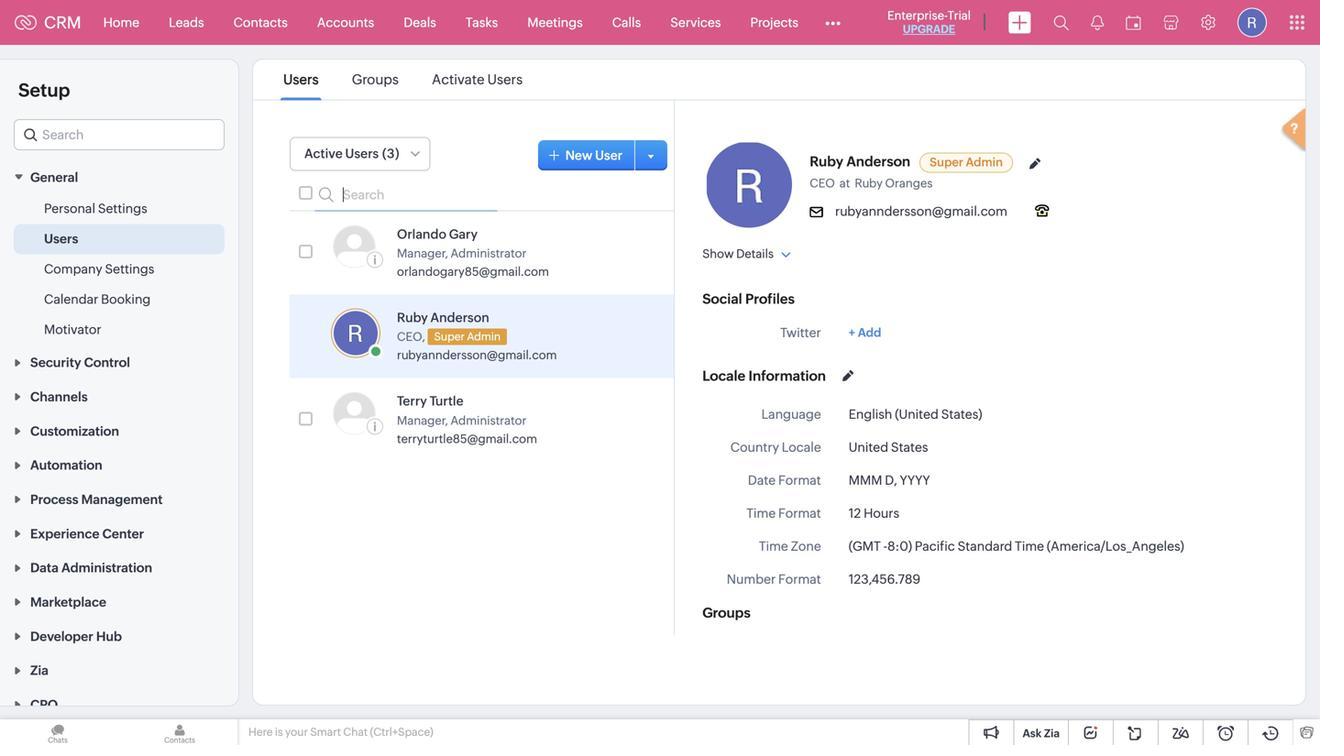 Task type: locate. For each thing, give the bounding box(es) containing it.
customization
[[30, 424, 119, 439]]

super up rubyanndersson@gmail.com link
[[434, 331, 465, 343]]

yyyy
[[900, 473, 930, 488]]

1 horizontal spatial users
[[283, 72, 319, 88]]

services
[[670, 15, 721, 30]]

0 vertical spatial admin
[[966, 155, 1003, 169]]

social profiles
[[702, 291, 795, 307]]

administrator inside terry turtle manager, administrator terryturtle85@gmail.com
[[451, 414, 527, 428]]

time right standard
[[1015, 539, 1044, 554]]

profile image
[[1238, 8, 1267, 37]]

1 vertical spatial settings
[[105, 262, 154, 276]]

2 administrator from the top
[[451, 414, 527, 428]]

super up oranges
[[930, 155, 964, 169]]

2 vertical spatial ruby
[[397, 310, 428, 325]]

administrator up terryturtle85@gmail.com
[[451, 414, 527, 428]]

administrator inside the orlando gary manager, administrator orlandogary85@gmail.com
[[451, 247, 527, 260]]

ruby up "ceo,"
[[397, 310, 428, 325]]

2 horizontal spatial users
[[487, 72, 523, 88]]

users inside the general region
[[44, 231, 78, 246]]

ruby down ruby anderson
[[855, 176, 883, 190]]

format down "zone" on the bottom right of page
[[778, 572, 821, 587]]

anderson
[[847, 153, 911, 169], [430, 310, 489, 325]]

0 vertical spatial settings
[[98, 201, 147, 216]]

hours
[[864, 506, 900, 521]]

0 horizontal spatial super
[[434, 331, 465, 343]]

2 format from the top
[[778, 506, 821, 521]]

security control
[[30, 355, 130, 370]]

0 vertical spatial groups
[[352, 72, 399, 88]]

projects link
[[736, 0, 813, 44]]

data
[[30, 561, 59, 575]]

0 vertical spatial super
[[930, 155, 964, 169]]

1 vertical spatial administrator
[[451, 414, 527, 428]]

manager, inside terry turtle manager, administrator terryturtle85@gmail.com
[[397, 414, 448, 428]]

settings inside 'link'
[[105, 262, 154, 276]]

settings for company settings
[[105, 262, 154, 276]]

process management
[[30, 492, 163, 507]]

1 horizontal spatial ruby
[[810, 153, 844, 169]]

users link down contacts
[[281, 72, 322, 88]]

0 vertical spatial manager,
[[397, 247, 448, 260]]

1 vertical spatial locale
[[782, 440, 821, 455]]

states)
[[941, 407, 982, 422]]

hub
[[96, 629, 122, 644]]

time for time format
[[746, 506, 776, 521]]

ceo
[[810, 176, 835, 190]]

control
[[84, 355, 130, 370]]

enterprise-trial upgrade
[[888, 9, 971, 35]]

customization button
[[0, 414, 238, 448]]

2 vertical spatial format
[[778, 572, 821, 587]]

ceo link
[[810, 176, 840, 190]]

2 horizontal spatial ruby
[[855, 176, 883, 190]]

-
[[884, 539, 888, 554]]

format up "zone" on the bottom right of page
[[778, 506, 821, 521]]

ask
[[1023, 728, 1042, 740]]

motivator link
[[44, 320, 101, 339]]

1 vertical spatial manager,
[[397, 414, 448, 428]]

users down contacts
[[283, 72, 319, 88]]

rubyanndersson@gmail.com down oranges
[[835, 204, 1008, 219]]

at
[[840, 176, 850, 190]]

0 vertical spatial ruby
[[810, 153, 844, 169]]

1 horizontal spatial anderson
[[847, 153, 911, 169]]

groups down number
[[702, 605, 751, 621]]

users down personal
[[44, 231, 78, 246]]

calendar booking link
[[44, 290, 151, 308]]

8:0)
[[888, 539, 912, 554]]

list containing users
[[267, 60, 539, 99]]

Search text field
[[15, 120, 224, 149]]

ruby for ruby anderson
[[810, 153, 844, 169]]

manager, inside the orlando gary manager, administrator orlandogary85@gmail.com
[[397, 247, 448, 260]]

personal settings link
[[44, 199, 147, 218]]

(gmt -8:0) pacific standard time (america/los_angeles)
[[849, 539, 1184, 554]]

1 horizontal spatial zia
[[1044, 728, 1060, 740]]

12
[[849, 506, 861, 521]]

0 vertical spatial administrator
[[451, 247, 527, 260]]

0 horizontal spatial users
[[44, 231, 78, 246]]

Other Modules field
[[813, 8, 853, 37]]

3 format from the top
[[778, 572, 821, 587]]

0 horizontal spatial zia
[[30, 664, 49, 678]]

anderson up ceo at ruby oranges
[[847, 153, 911, 169]]

settings up booking
[[105, 262, 154, 276]]

ruby
[[810, 153, 844, 169], [855, 176, 883, 190], [397, 310, 428, 325]]

upgrade
[[903, 23, 955, 35]]

projects
[[750, 15, 799, 30]]

zia right ask on the bottom of page
[[1044, 728, 1060, 740]]

number
[[727, 572, 776, 587]]

chats image
[[0, 720, 116, 745]]

security control button
[[0, 345, 238, 379]]

0 vertical spatial format
[[778, 473, 821, 488]]

0 horizontal spatial ruby
[[397, 310, 428, 325]]

process
[[30, 492, 78, 507]]

administrator up orlandogary85@gmail.com
[[451, 247, 527, 260]]

active users (3)
[[304, 146, 399, 161]]

administrator for gary
[[451, 247, 527, 260]]

admin
[[966, 155, 1003, 169], [467, 331, 501, 343]]

settings down 'general' dropdown button
[[98, 201, 147, 216]]

rubyanndersson@gmail.com up turtle
[[397, 349, 557, 362]]

admin inside 'ruby anderson ceo, super admin rubyanndersson@gmail.com'
[[467, 331, 501, 343]]

time left "zone" on the bottom right of page
[[759, 539, 788, 554]]

1 vertical spatial anderson
[[430, 310, 489, 325]]

anderson for ruby anderson
[[847, 153, 911, 169]]

1 vertical spatial admin
[[467, 331, 501, 343]]

contacts image
[[122, 720, 237, 745]]

1 vertical spatial super
[[434, 331, 465, 343]]

your
[[285, 726, 308, 739]]

not confirmed image
[[364, 250, 386, 272]]

activate users link
[[429, 72, 526, 88]]

meetings
[[527, 15, 583, 30]]

process management button
[[0, 482, 238, 516]]

1 manager, from the top
[[397, 247, 448, 260]]

zia button
[[0, 653, 238, 687]]

12 hours
[[849, 506, 900, 521]]

gary
[[449, 227, 478, 242]]

manager, down terry
[[397, 414, 448, 428]]

list
[[267, 60, 539, 99]]

marketplace
[[30, 595, 106, 610]]

center
[[102, 527, 144, 541]]

time for time zone
[[759, 539, 788, 554]]

0 vertical spatial anderson
[[847, 153, 911, 169]]

1 horizontal spatial super
[[930, 155, 964, 169]]

1 vertical spatial ruby
[[855, 176, 883, 190]]

Search text field
[[314, 178, 498, 211]]

number format
[[727, 572, 821, 587]]

settings inside "link"
[[98, 201, 147, 216]]

locale down language at the bottom
[[782, 440, 821, 455]]

1 vertical spatial rubyanndersson@gmail.com
[[397, 349, 557, 362]]

format up time format
[[778, 473, 821, 488]]

company
[[44, 262, 102, 276]]

users right the activate
[[487, 72, 523, 88]]

management
[[81, 492, 163, 507]]

0 vertical spatial rubyanndersson@gmail.com
[[835, 204, 1008, 219]]

developer
[[30, 629, 93, 644]]

0 horizontal spatial anderson
[[430, 310, 489, 325]]

0 vertical spatial users link
[[281, 72, 322, 88]]

not confirmed image
[[364, 417, 386, 439]]

0 vertical spatial zia
[[30, 664, 49, 678]]

0 horizontal spatial users link
[[44, 230, 78, 248]]

rubyanndersson@gmail.com
[[835, 204, 1008, 219], [397, 349, 557, 362]]

groups down accounts
[[352, 72, 399, 88]]

search image
[[1053, 15, 1069, 30]]

users link down personal
[[44, 230, 78, 248]]

1 administrator from the top
[[451, 247, 527, 260]]

anderson up rubyanndersson@gmail.com link
[[430, 310, 489, 325]]

0 vertical spatial locale
[[702, 368, 746, 384]]

leads
[[169, 15, 204, 30]]

details
[[736, 247, 774, 261]]

ceo,
[[397, 330, 425, 344]]

here
[[248, 726, 273, 739]]

settings
[[98, 201, 147, 216], [105, 262, 154, 276]]

2 manager, from the top
[[397, 414, 448, 428]]

home link
[[89, 0, 154, 44]]

(america/los_angeles)
[[1047, 539, 1184, 554]]

calls
[[612, 15, 641, 30]]

1 horizontal spatial locale
[[782, 440, 821, 455]]

calendar
[[44, 292, 98, 307]]

orlando gary manager, administrator orlandogary85@gmail.com
[[397, 227, 549, 279]]

settings for personal settings
[[98, 201, 147, 216]]

manager, for orlando
[[397, 247, 448, 260]]

country
[[731, 440, 779, 455]]

twitter
[[780, 325, 821, 340]]

ruby up ceo link at the right
[[810, 153, 844, 169]]

1 horizontal spatial rubyanndersson@gmail.com
[[835, 204, 1008, 219]]

signals element
[[1080, 0, 1115, 45]]

new
[[565, 148, 593, 163]]

english
[[849, 407, 892, 422]]

english (united states)
[[849, 407, 982, 422]]

ask zia
[[1023, 728, 1060, 740]]

1 format from the top
[[778, 473, 821, 488]]

ruby inside 'ruby anderson ceo, super admin rubyanndersson@gmail.com'
[[397, 310, 428, 325]]

1 horizontal spatial groups
[[702, 605, 751, 621]]

0 horizontal spatial rubyanndersson@gmail.com
[[397, 349, 557, 362]]

marketplace button
[[0, 585, 238, 619]]

123,456.789
[[849, 572, 921, 587]]

1 vertical spatial format
[[778, 506, 821, 521]]

time down date in the bottom of the page
[[746, 506, 776, 521]]

accounts link
[[302, 0, 389, 44]]

zia up cpq
[[30, 664, 49, 678]]

mmm
[[849, 473, 882, 488]]

0 horizontal spatial admin
[[467, 331, 501, 343]]

manager, for terry
[[397, 414, 448, 428]]

administrator
[[451, 247, 527, 260], [451, 414, 527, 428]]

locale left information
[[702, 368, 746, 384]]

profiles
[[745, 291, 795, 307]]

None field
[[14, 119, 225, 150]]

search element
[[1042, 0, 1080, 45]]

crm link
[[15, 13, 81, 32]]

zone
[[791, 539, 821, 554]]

show details link
[[702, 247, 791, 261]]

tasks
[[466, 15, 498, 30]]

active
[[304, 146, 343, 161]]

format
[[778, 473, 821, 488], [778, 506, 821, 521], [778, 572, 821, 587]]

contacts
[[233, 15, 288, 30]]

signals image
[[1091, 15, 1104, 30]]

manager, down orlando
[[397, 247, 448, 260]]

anderson inside 'ruby anderson ceo, super admin rubyanndersson@gmail.com'
[[430, 310, 489, 325]]



Task type: describe. For each thing, give the bounding box(es) containing it.
format for number format
[[778, 572, 821, 587]]

profile element
[[1227, 0, 1278, 44]]

time zone
[[759, 539, 821, 554]]

groups link
[[349, 72, 402, 88]]

deals
[[404, 15, 436, 30]]

united states
[[849, 440, 928, 455]]

time format
[[746, 506, 821, 521]]

home
[[103, 15, 139, 30]]

calendar image
[[1126, 15, 1141, 30]]

here is your smart chat (ctrl+space)
[[248, 726, 433, 739]]

trial
[[948, 9, 971, 22]]

(united
[[895, 407, 939, 422]]

show details
[[702, 247, 774, 261]]

channels button
[[0, 379, 238, 414]]

activate
[[432, 72, 485, 88]]

+ add
[[849, 326, 881, 340]]

enterprise-
[[888, 9, 948, 22]]

general region
[[0, 194, 238, 345]]

motivator
[[44, 322, 101, 337]]

is
[[275, 726, 283, 739]]

terryturtle85@gmail.com link
[[397, 432, 537, 446]]

personal
[[44, 201, 95, 216]]

experience
[[30, 527, 99, 541]]

general button
[[0, 160, 238, 194]]

d,
[[885, 473, 897, 488]]

ceo at ruby oranges
[[810, 176, 933, 190]]

super inside super admin link
[[930, 155, 964, 169]]

ruby anderson ceo, super admin rubyanndersson@gmail.com
[[397, 310, 557, 362]]

contacts link
[[219, 0, 302, 44]]

pacific
[[915, 539, 955, 554]]

create menu element
[[998, 0, 1042, 44]]

rubyanndersson@gmail.com link
[[397, 349, 557, 362]]

1 horizontal spatial users link
[[281, 72, 322, 88]]

mmm d, yyyy
[[849, 473, 930, 488]]

add
[[858, 326, 881, 340]]

experience center button
[[0, 516, 238, 550]]

administrator for turtle
[[451, 414, 527, 428]]

1 vertical spatial zia
[[1044, 728, 1060, 740]]

+
[[849, 326, 855, 340]]

1 horizontal spatial admin
[[966, 155, 1003, 169]]

zia inside zia dropdown button
[[30, 664, 49, 678]]

1 vertical spatial groups
[[702, 605, 751, 621]]

users (3)
[[345, 146, 399, 161]]

orlandogary85@gmail.com
[[397, 265, 549, 279]]

ruby for ruby anderson ceo, super admin rubyanndersson@gmail.com
[[397, 310, 428, 325]]

0 horizontal spatial locale
[[702, 368, 746, 384]]

0 horizontal spatial groups
[[352, 72, 399, 88]]

super admin link
[[920, 153, 1013, 173]]

deals link
[[389, 0, 451, 44]]

general
[[30, 170, 78, 185]]

(ctrl+space)
[[370, 726, 433, 739]]

accounts
[[317, 15, 374, 30]]

company settings
[[44, 262, 154, 276]]

1 vertical spatial users link
[[44, 230, 78, 248]]

create menu image
[[1009, 11, 1031, 33]]

activate users
[[432, 72, 523, 88]]

services link
[[656, 0, 736, 44]]

(gmt
[[849, 539, 881, 554]]

logo image
[[15, 15, 37, 30]]

united
[[849, 440, 888, 455]]

smart
[[310, 726, 341, 739]]

user
[[595, 148, 623, 163]]

terry turtle manager, administrator terryturtle85@gmail.com
[[397, 394, 537, 446]]

oranges
[[885, 176, 933, 190]]

orlando
[[397, 227, 447, 242]]

orlandogary85@gmail.com link
[[397, 265, 549, 279]]

personal settings
[[44, 201, 147, 216]]

states
[[891, 440, 928, 455]]

terry
[[397, 394, 427, 409]]

security
[[30, 355, 81, 370]]

format for date format
[[778, 473, 821, 488]]

data administration
[[30, 561, 152, 575]]

calls link
[[598, 0, 656, 44]]

leads link
[[154, 0, 219, 44]]

super inside 'ruby anderson ceo, super admin rubyanndersson@gmail.com'
[[434, 331, 465, 343]]

developer hub button
[[0, 619, 238, 653]]

chat
[[343, 726, 368, 739]]

anderson for ruby anderson ceo, super admin rubyanndersson@gmail.com
[[430, 310, 489, 325]]

ruby anderson
[[810, 153, 911, 169]]

experience center
[[30, 527, 144, 541]]

booking
[[101, 292, 151, 307]]

channels
[[30, 390, 88, 404]]

format for time format
[[778, 506, 821, 521]]

language
[[762, 407, 821, 422]]

standard
[[958, 539, 1012, 554]]

cpq
[[30, 698, 58, 712]]

automation button
[[0, 448, 238, 482]]

crm
[[44, 13, 81, 32]]

calendar booking
[[44, 292, 151, 307]]

administration
[[61, 561, 152, 575]]

automation
[[30, 458, 102, 473]]

information
[[749, 368, 826, 384]]



Task type: vqa. For each thing, say whether or not it's contained in the screenshot.
rightmost Edit
no



